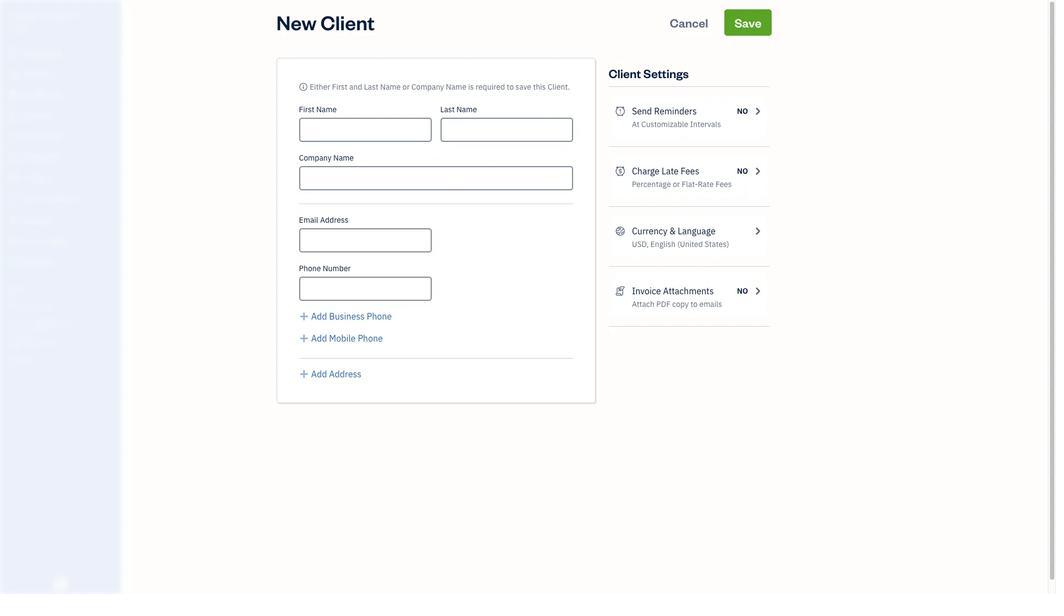 Task type: describe. For each thing, give the bounding box(es) containing it.
at customizable intervals
[[632, 119, 721, 129]]

add mobile phone
[[311, 333, 383, 344]]

mobile
[[329, 333, 356, 344]]

late
[[662, 166, 679, 177]]

main element
[[0, 0, 149, 594]]

name for company name
[[333, 153, 354, 163]]

charge
[[632, 166, 660, 177]]

payment image
[[7, 131, 20, 142]]

0 horizontal spatial or
[[403, 82, 410, 92]]

and
[[349, 82, 362, 92]]

Email Address text field
[[299, 228, 432, 252]]

0 vertical spatial phone
[[299, 263, 321, 273]]

flat-
[[682, 179, 698, 189]]

(united
[[677, 239, 703, 249]]

language
[[678, 226, 716, 237]]

client.
[[548, 82, 570, 92]]

0 horizontal spatial fees
[[681, 166, 699, 177]]

name left is
[[446, 82, 466, 92]]

Phone Number text field
[[299, 277, 432, 301]]

last name
[[440, 105, 477, 114]]

address for email address
[[320, 215, 348, 225]]

business
[[329, 311, 365, 322]]

add for add address
[[311, 369, 327, 380]]

cancel
[[670, 15, 708, 30]]

0 horizontal spatial to
[[507, 82, 514, 92]]

is
[[468, 82, 474, 92]]

project image
[[7, 173, 20, 184]]

phone for add business phone
[[367, 311, 392, 322]]

currency
[[632, 226, 668, 237]]

new client
[[276, 9, 375, 35]]

latereminders image
[[615, 105, 625, 118]]

2 horizontal spatial company
[[412, 82, 444, 92]]

attach
[[632, 299, 655, 309]]

client image
[[7, 69, 20, 80]]

number
[[323, 263, 351, 273]]

either
[[310, 82, 330, 92]]

1 horizontal spatial to
[[691, 299, 698, 309]]

usd,
[[632, 239, 649, 249]]

name right and
[[380, 82, 401, 92]]

emails
[[699, 299, 722, 309]]

report image
[[7, 257, 20, 268]]

phone for add mobile phone
[[358, 333, 383, 344]]

address for add address
[[329, 369, 361, 380]]

items and services image
[[8, 320, 118, 329]]

email
[[299, 215, 318, 225]]

Last Name text field
[[440, 118, 573, 142]]

invoice image
[[7, 111, 20, 122]]

latefees image
[[615, 164, 625, 178]]

owner
[[9, 22, 29, 30]]

states)
[[705, 239, 729, 249]]

usd, english (united states)
[[632, 239, 729, 249]]

freshbooks image
[[52, 576, 69, 590]]

chevronright image for send reminders
[[753, 105, 763, 118]]

add address button
[[299, 367, 361, 381]]

reminders
[[654, 106, 697, 117]]

plus image for add business phone
[[299, 310, 309, 323]]

chevronright image for no
[[753, 284, 763, 298]]

add address
[[311, 369, 361, 380]]

dashboard image
[[7, 48, 20, 59]]

&
[[670, 226, 676, 237]]

attach pdf copy to emails
[[632, 299, 722, 309]]

charge late fees
[[632, 166, 699, 177]]

expense image
[[7, 152, 20, 163]]

save button
[[725, 9, 771, 36]]

estimate image
[[7, 90, 20, 101]]

name for last name
[[457, 105, 477, 114]]



Task type: vqa. For each thing, say whether or not it's contained in the screenshot.
Maria's
yes



Task type: locate. For each thing, give the bounding box(es) containing it.
add
[[311, 311, 327, 322], [311, 333, 327, 344], [311, 369, 327, 380]]

chevronright image for currency & language
[[753, 224, 763, 238]]

add business phone
[[311, 311, 392, 322]]

phone down the phone number 'text box'
[[367, 311, 392, 322]]

add mobile phone button
[[299, 332, 383, 345]]

or
[[403, 82, 410, 92], [673, 179, 680, 189]]

1 horizontal spatial or
[[673, 179, 680, 189]]

name
[[380, 82, 401, 92], [446, 82, 466, 92], [316, 105, 337, 114], [457, 105, 477, 114], [333, 153, 354, 163]]

2 vertical spatial company
[[299, 153, 332, 163]]

currency & language
[[632, 226, 716, 237]]

chevronright image
[[753, 105, 763, 118], [753, 164, 763, 178]]

2 add from the top
[[311, 333, 327, 344]]

1 horizontal spatial client
[[609, 65, 641, 81]]

client up latereminders icon
[[609, 65, 641, 81]]

invoice
[[632, 285, 661, 296]]

company name
[[299, 153, 354, 163]]

0 horizontal spatial company
[[40, 10, 78, 21]]

this
[[533, 82, 546, 92]]

first
[[332, 82, 347, 92], [299, 105, 314, 114]]

phone right mobile
[[358, 333, 383, 344]]

name down either
[[316, 105, 337, 114]]

plus image
[[299, 367, 309, 381]]

1 no from the top
[[737, 106, 748, 116]]

client right the new on the top of page
[[321, 9, 375, 35]]

cancel button
[[660, 9, 718, 36]]

add inside "button"
[[311, 369, 327, 380]]

0 vertical spatial chevronright image
[[753, 105, 763, 118]]

phone
[[299, 263, 321, 273], [367, 311, 392, 322], [358, 333, 383, 344]]

save
[[516, 82, 531, 92]]

no
[[737, 106, 748, 116], [737, 166, 748, 176], [737, 286, 748, 296]]

customizable
[[641, 119, 688, 129]]

1 vertical spatial or
[[673, 179, 680, 189]]

add left business
[[311, 311, 327, 322]]

fees up flat-
[[681, 166, 699, 177]]

first left and
[[332, 82, 347, 92]]

invoices image
[[615, 284, 625, 298]]

3 add from the top
[[311, 369, 327, 380]]

send
[[632, 106, 652, 117]]

address inside "button"
[[329, 369, 361, 380]]

last down either first and last name or company name is required to save this client.
[[440, 105, 455, 114]]

plus image left business
[[299, 310, 309, 323]]

english
[[651, 239, 676, 249]]

bank connections image
[[8, 338, 118, 347]]

2 chevronright image from the top
[[753, 284, 763, 298]]

add business phone button
[[299, 310, 392, 323]]

0 vertical spatial chevronright image
[[753, 224, 763, 238]]

0 vertical spatial to
[[507, 82, 514, 92]]

address down add mobile phone
[[329, 369, 361, 380]]

1 vertical spatial company
[[412, 82, 444, 92]]

intervals
[[690, 119, 721, 129]]

1 add from the top
[[311, 311, 327, 322]]

0 horizontal spatial last
[[364, 82, 378, 92]]

required
[[476, 82, 505, 92]]

2 no from the top
[[737, 166, 748, 176]]

0 horizontal spatial first
[[299, 105, 314, 114]]

1 chevronright image from the top
[[753, 224, 763, 238]]

1 horizontal spatial fees
[[716, 179, 732, 189]]

chevronright image
[[753, 224, 763, 238], [753, 284, 763, 298]]

first down primary image
[[299, 105, 314, 114]]

2 vertical spatial add
[[311, 369, 327, 380]]

company down 'first name'
[[299, 153, 332, 163]]

settings
[[643, 65, 689, 81]]

either first and last name or company name is required to save this client.
[[310, 82, 570, 92]]

add right plus image
[[311, 369, 327, 380]]

First Name text field
[[299, 118, 432, 142]]

1 vertical spatial phone
[[367, 311, 392, 322]]

company right maria's
[[40, 10, 78, 21]]

add for add business phone
[[311, 311, 327, 322]]

fees right rate
[[716, 179, 732, 189]]

phone left number
[[299, 263, 321, 273]]

0 vertical spatial add
[[311, 311, 327, 322]]

1 horizontal spatial company
[[299, 153, 332, 163]]

1 vertical spatial fees
[[716, 179, 732, 189]]

2 plus image from the top
[[299, 332, 309, 345]]

invoice attachments
[[632, 285, 714, 296]]

1 vertical spatial last
[[440, 105, 455, 114]]

to right the copy
[[691, 299, 698, 309]]

1 vertical spatial chevronright image
[[753, 164, 763, 178]]

2 vertical spatial phone
[[358, 333, 383, 344]]

name for first name
[[316, 105, 337, 114]]

0 vertical spatial or
[[403, 82, 410, 92]]

Company Name text field
[[299, 166, 573, 190]]

1 vertical spatial plus image
[[299, 332, 309, 345]]

1 vertical spatial client
[[609, 65, 641, 81]]

1 vertical spatial chevronright image
[[753, 284, 763, 298]]

copy
[[672, 299, 689, 309]]

1 vertical spatial address
[[329, 369, 361, 380]]

settings image
[[8, 355, 118, 364]]

timer image
[[7, 194, 20, 205]]

0 vertical spatial last
[[364, 82, 378, 92]]

email address
[[299, 215, 348, 225]]

client settings
[[609, 65, 689, 81]]

maria's company owner
[[9, 10, 78, 30]]

chart image
[[7, 236, 20, 247]]

1 vertical spatial first
[[299, 105, 314, 114]]

last
[[364, 82, 378, 92], [440, 105, 455, 114]]

rate
[[698, 179, 714, 189]]

0 vertical spatial client
[[321, 9, 375, 35]]

or left flat-
[[673, 179, 680, 189]]

name down is
[[457, 105, 477, 114]]

1 horizontal spatial last
[[440, 105, 455, 114]]

client
[[321, 9, 375, 35], [609, 65, 641, 81]]

or right and
[[403, 82, 410, 92]]

0 vertical spatial first
[[332, 82, 347, 92]]

maria's
[[9, 10, 38, 21]]

1 vertical spatial add
[[311, 333, 327, 344]]

company inside the maria's company owner
[[40, 10, 78, 21]]

send reminders
[[632, 106, 697, 117]]

company
[[40, 10, 78, 21], [412, 82, 444, 92], [299, 153, 332, 163]]

3 no from the top
[[737, 286, 748, 296]]

to left save
[[507, 82, 514, 92]]

1 horizontal spatial first
[[332, 82, 347, 92]]

save
[[735, 15, 762, 30]]

new
[[276, 9, 317, 35]]

0 vertical spatial address
[[320, 215, 348, 225]]

0 vertical spatial company
[[40, 10, 78, 21]]

pdf
[[656, 299, 671, 309]]

chevronright image for charge late fees
[[753, 164, 763, 178]]

no for send reminders
[[737, 106, 748, 116]]

address right email
[[320, 215, 348, 225]]

team members image
[[8, 303, 118, 311]]

1 plus image from the top
[[299, 310, 309, 323]]

add for add mobile phone
[[311, 333, 327, 344]]

add left mobile
[[311, 333, 327, 344]]

address
[[320, 215, 348, 225], [329, 369, 361, 380]]

money image
[[7, 215, 20, 226]]

apps image
[[8, 285, 118, 294]]

company up last name
[[412, 82, 444, 92]]

1 chevronright image from the top
[[753, 105, 763, 118]]

primary image
[[299, 82, 308, 92]]

no for charge late fees
[[737, 166, 748, 176]]

attachments
[[663, 285, 714, 296]]

first name
[[299, 105, 337, 114]]

0 vertical spatial plus image
[[299, 310, 309, 323]]

percentage
[[632, 179, 671, 189]]

0 horizontal spatial client
[[321, 9, 375, 35]]

percentage or flat-rate fees
[[632, 179, 732, 189]]

no for invoice attachments
[[737, 286, 748, 296]]

name down first name text box
[[333, 153, 354, 163]]

last right and
[[364, 82, 378, 92]]

fees
[[681, 166, 699, 177], [716, 179, 732, 189]]

1 vertical spatial to
[[691, 299, 698, 309]]

plus image for add mobile phone
[[299, 332, 309, 345]]

1 vertical spatial no
[[737, 166, 748, 176]]

phone number
[[299, 263, 351, 273]]

plus image up plus image
[[299, 332, 309, 345]]

plus image
[[299, 310, 309, 323], [299, 332, 309, 345]]

2 chevronright image from the top
[[753, 164, 763, 178]]

2 vertical spatial no
[[737, 286, 748, 296]]

to
[[507, 82, 514, 92], [691, 299, 698, 309]]

0 vertical spatial fees
[[681, 166, 699, 177]]

at
[[632, 119, 640, 129]]

currencyandlanguage image
[[615, 224, 625, 238]]

0 vertical spatial no
[[737, 106, 748, 116]]



